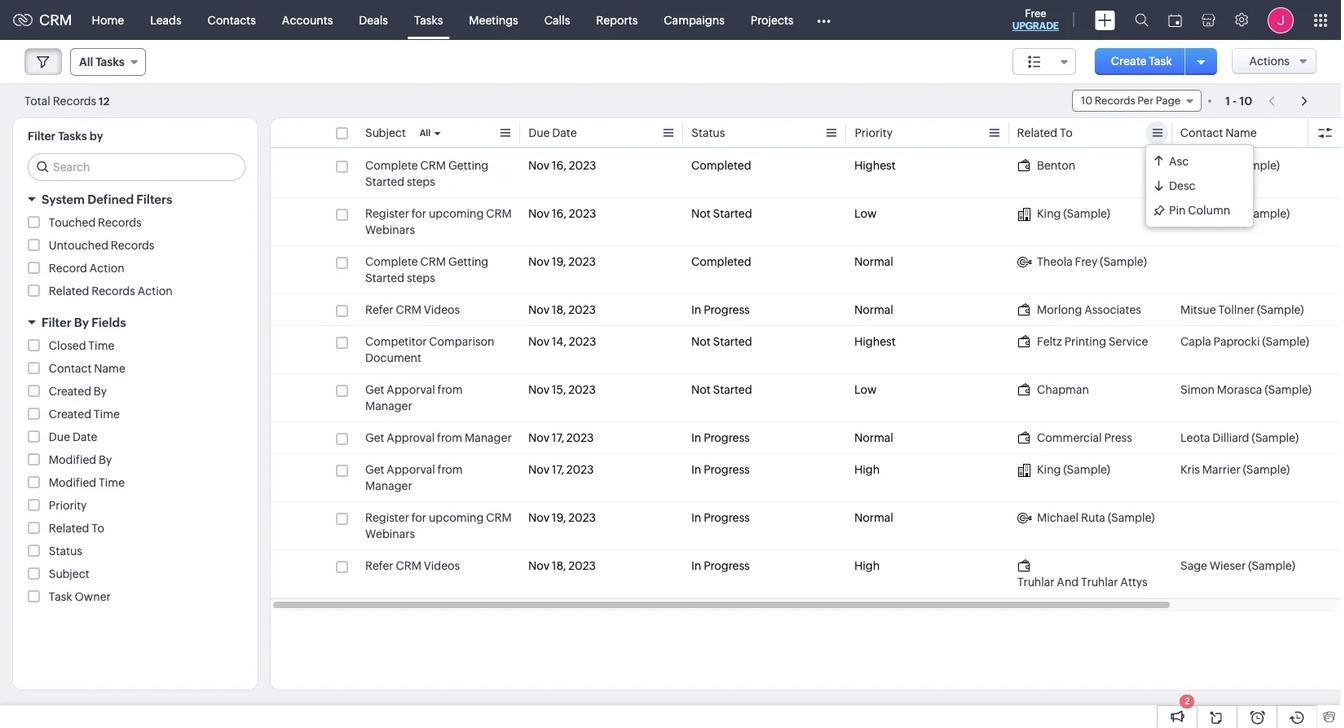 Task type: describe. For each thing, give the bounding box(es) containing it.
kris marrier (sample) for low
[[1181, 207, 1290, 220]]

highest for not started
[[855, 335, 896, 348]]

morlong
[[1037, 303, 1082, 316]]

started for comparison
[[713, 335, 752, 348]]

nov for benton link
[[528, 159, 550, 172]]

in progress for morlong
[[692, 303, 750, 316]]

create menu element
[[1085, 0, 1125, 40]]

1 horizontal spatial due
[[528, 126, 550, 139]]

theola frey (sample)
[[1037, 255, 1147, 268]]

highest for completed
[[855, 159, 896, 172]]

feltz printing service link
[[1018, 334, 1148, 350]]

modified for modified by
[[49, 453, 96, 466]]

profile element
[[1258, 0, 1304, 40]]

steps for nov 19, 2023
[[407, 272, 435, 285]]

record action
[[49, 262, 124, 275]]

1 horizontal spatial contact
[[1181, 126, 1224, 139]]

in for commercial press
[[692, 431, 702, 444]]

0 horizontal spatial contact
[[49, 362, 92, 375]]

filter for filter tasks by
[[28, 130, 56, 143]]

nov for "truhlar and truhlar attys" link
[[528, 559, 550, 572]]

create
[[1111, 55, 1147, 68]]

register for upcoming crm webinars for nov 19, 2023
[[365, 511, 512, 541]]

16, for register for upcoming crm webinars
[[552, 207, 567, 220]]

all for all tasks
[[79, 55, 93, 68]]

progress for king (sample)
[[704, 463, 750, 476]]

closed
[[49, 339, 86, 352]]

chapman
[[1037, 383, 1089, 396]]

and
[[1057, 576, 1079, 589]]

-
[[1233, 94, 1237, 107]]

refer for high
[[365, 559, 394, 572]]

reports link
[[583, 0, 651, 40]]

complete crm getting started steps link for nov 16, 2023
[[365, 157, 512, 190]]

in for morlong associates
[[692, 303, 702, 316]]

progress for morlong associates
[[704, 303, 750, 316]]

dilliard
[[1213, 431, 1250, 444]]

mitsue
[[1181, 303, 1216, 316]]

2023 for competitor comparison document link
[[569, 335, 596, 348]]

webinars for nov 16, 2023
[[365, 223, 415, 236]]

filter tasks by
[[28, 130, 103, 143]]

(sample) right the tollner
[[1257, 303, 1304, 316]]

(sample) right butt
[[1233, 159, 1280, 172]]

marrier for low
[[1203, 207, 1241, 220]]

search image
[[1135, 13, 1149, 27]]

created time
[[49, 408, 120, 421]]

tasks for filter tasks by
[[58, 130, 87, 143]]

task inside button
[[1149, 55, 1172, 68]]

all for all
[[420, 128, 431, 138]]

webinars for nov 19, 2023
[[365, 528, 415, 541]]

campaigns link
[[651, 0, 738, 40]]

modified time
[[49, 476, 125, 489]]

nov 17, 2023 for get apporval from manager
[[528, 463, 594, 476]]

meetings link
[[456, 0, 531, 40]]

simon morasca (sample)
[[1181, 383, 1312, 396]]

1 horizontal spatial subject
[[365, 126, 406, 139]]

0 horizontal spatial subject
[[49, 568, 89, 581]]

created by
[[49, 385, 107, 398]]

15,
[[552, 383, 566, 396]]

press
[[1105, 431, 1133, 444]]

manager for low
[[365, 400, 412, 413]]

0 vertical spatial status
[[692, 126, 725, 139]]

projects
[[751, 13, 794, 27]]

nov 18, 2023 for high
[[528, 559, 596, 572]]

leads link
[[137, 0, 195, 40]]

sage wieser (sample) link
[[1181, 558, 1296, 574]]

not started for nov 14, 2023
[[692, 335, 752, 348]]

chapman link
[[1018, 382, 1089, 398]]

1 horizontal spatial due date
[[528, 126, 577, 139]]

(sample) right ruta
[[1108, 511, 1155, 524]]

leota dilliard (sample) link
[[1181, 430, 1299, 446]]

0 horizontal spatial name
[[94, 362, 125, 375]]

2023 for refer crm videos link related to high
[[569, 559, 596, 572]]

1 vertical spatial due date
[[49, 431, 97, 444]]

system defined filters
[[42, 192, 172, 206]]

task owner
[[49, 590, 111, 603]]

records for touched
[[98, 216, 142, 229]]

nov for chapman link
[[528, 383, 550, 396]]

benton
[[1037, 159, 1076, 172]]

commercial press link
[[1018, 430, 1133, 446]]

nov for feltz printing service link
[[528, 335, 550, 348]]

butt
[[1209, 159, 1231, 172]]

register for upcoming crm webinars for nov 16, 2023
[[365, 207, 512, 236]]

get approval from manager link
[[365, 430, 512, 446]]

accounts
[[282, 13, 333, 27]]

capla
[[1181, 335, 1212, 348]]

service
[[1109, 335, 1148, 348]]

john butt (sample) link
[[1181, 157, 1280, 174]]

0 vertical spatial related
[[1018, 126, 1058, 139]]

feltz
[[1037, 335, 1062, 348]]

modified for modified time
[[49, 476, 96, 489]]

(sample) right the morasca
[[1265, 383, 1312, 396]]

0 horizontal spatial due
[[49, 431, 70, 444]]

time for created time
[[94, 408, 120, 421]]

paprocki
[[1214, 335, 1260, 348]]

get for low
[[365, 383, 385, 396]]

filter by fields
[[42, 316, 126, 329]]

simon
[[1181, 383, 1215, 396]]

completed for nov 16, 2023
[[692, 159, 752, 172]]

2 truhlar from the left
[[1081, 576, 1118, 589]]

filters
[[136, 192, 172, 206]]

10 records per page
[[1081, 95, 1181, 107]]

fields
[[92, 316, 126, 329]]

nov 19, 2023 for register for upcoming crm webinars
[[528, 511, 596, 524]]

10 Records Per Page field
[[1072, 90, 1202, 112]]

document
[[365, 351, 422, 365]]

1 vertical spatial priority
[[49, 499, 87, 512]]

1 vertical spatial to
[[92, 522, 104, 535]]

king (sample) for high
[[1037, 463, 1111, 476]]

low for king (sample)
[[855, 207, 877, 220]]

progress for commercial press
[[704, 431, 750, 444]]

morlong associates
[[1037, 303, 1142, 316]]

videos for high
[[424, 559, 460, 572]]

pin column
[[1169, 204, 1231, 217]]

system
[[42, 192, 85, 206]]

benton link
[[1018, 157, 1076, 174]]

in progress for king
[[692, 463, 750, 476]]

capla paprocki (sample)
[[1181, 335, 1310, 348]]

1 horizontal spatial related to
[[1018, 126, 1073, 139]]

0 horizontal spatial status
[[49, 545, 82, 558]]

sage
[[1181, 559, 1208, 572]]

(sample) right the dilliard at the bottom of page
[[1252, 431, 1299, 444]]

apporval for nov 15, 2023
[[387, 383, 435, 396]]

kris marrier (sample) for high
[[1181, 463, 1290, 476]]

create task
[[1111, 55, 1172, 68]]

upcoming for nov 16, 2023
[[429, 207, 484, 220]]

total
[[24, 94, 50, 107]]

morasca
[[1217, 383, 1263, 396]]

2023 for nov 17, 2023's get apporval from manager link
[[567, 463, 594, 476]]

12
[[99, 95, 109, 107]]

per
[[1138, 95, 1154, 107]]

normal for michael ruta (sample)
[[855, 511, 894, 524]]

feltz printing service
[[1037, 335, 1148, 348]]

untouched
[[49, 239, 108, 252]]

tasks link
[[401, 0, 456, 40]]

for for nov 19, 2023
[[412, 511, 427, 524]]

Other Modules field
[[807, 7, 842, 33]]

page
[[1156, 95, 1181, 107]]

in for michael ruta (sample)
[[692, 511, 702, 524]]

profile image
[[1268, 7, 1294, 33]]

truhlar and truhlar attys link
[[1018, 558, 1164, 590]]

normal for commercial press
[[855, 431, 894, 444]]

1 horizontal spatial date
[[552, 126, 577, 139]]

john butt (sample)
[[1181, 159, 1280, 172]]

getting for nov 16, 2023
[[448, 159, 489, 172]]

upgrade
[[1013, 20, 1059, 32]]

1 vertical spatial action
[[138, 285, 173, 298]]

associates
[[1085, 303, 1142, 316]]

18, for high
[[552, 559, 566, 572]]

not for nov 15, 2023
[[692, 383, 711, 396]]

0 vertical spatial action
[[89, 262, 124, 275]]

get approval from manager
[[365, 431, 512, 444]]

touched records
[[49, 216, 142, 229]]

size image
[[1028, 55, 1041, 69]]

high for king (sample)
[[855, 463, 880, 476]]

nov for theola frey (sample) "link"
[[528, 255, 550, 268]]

tasks inside "link"
[[414, 13, 443, 27]]

kris marrier (sample) link for high
[[1181, 462, 1290, 478]]

kris for high
[[1181, 463, 1200, 476]]

records for untouched
[[111, 239, 154, 252]]

mitsue tollner (sample) link
[[1181, 302, 1304, 318]]

free
[[1025, 7, 1047, 20]]

19, for register for upcoming crm webinars
[[552, 511, 566, 524]]

accounts link
[[269, 0, 346, 40]]

nov 16, 2023 for register for upcoming crm webinars
[[528, 207, 596, 220]]

contacts link
[[195, 0, 269, 40]]

king (sample) link for low
[[1018, 205, 1111, 222]]

0 vertical spatial priority
[[855, 126, 893, 139]]

theola frey (sample) link
[[1018, 254, 1147, 270]]

campaigns
[[664, 13, 725, 27]]

john
[[1181, 159, 1206, 172]]

simon morasca (sample) link
[[1181, 382, 1312, 398]]

normal for morlong associates
[[855, 303, 894, 316]]

calls link
[[531, 0, 583, 40]]

michael ruta (sample)
[[1037, 511, 1155, 524]]

reports
[[596, 13, 638, 27]]



Task type: vqa. For each thing, say whether or not it's contained in the screenshot.


Task type: locate. For each thing, give the bounding box(es) containing it.
1 in from the top
[[692, 303, 702, 316]]

created
[[49, 385, 91, 398], [49, 408, 91, 421]]

2 from from the top
[[437, 431, 462, 444]]

16, for complete crm getting started steps
[[552, 159, 567, 172]]

competitor
[[365, 335, 427, 348]]

name down the closed time
[[94, 362, 125, 375]]

contact name down the closed time
[[49, 362, 125, 375]]

kris marrier (sample) down the dilliard at the bottom of page
[[1181, 463, 1290, 476]]

truhlar and truhlar attys
[[1018, 576, 1148, 589]]

1 completed from the top
[[692, 159, 752, 172]]

kris for low
[[1181, 207, 1200, 220]]

1 register from the top
[[365, 207, 409, 220]]

tasks inside field
[[96, 55, 125, 68]]

(sample) right the wieser
[[1249, 559, 1296, 572]]

1 videos from the top
[[424, 303, 460, 316]]

1 upcoming from the top
[[429, 207, 484, 220]]

1 vertical spatial register
[[365, 511, 409, 524]]

1 king from the top
[[1037, 207, 1061, 220]]

16,
[[552, 159, 567, 172], [552, 207, 567, 220]]

2 highest from the top
[[855, 335, 896, 348]]

2 steps from the top
[[407, 272, 435, 285]]

1 horizontal spatial priority
[[855, 126, 893, 139]]

marrier down the dilliard at the bottom of page
[[1203, 463, 1241, 476]]

2 nov 16, 2023 from the top
[[528, 207, 596, 220]]

get apporval from manager for nov 15, 2023
[[365, 383, 463, 413]]

1 vertical spatial time
[[94, 408, 120, 421]]

name down 1 - 10
[[1226, 126, 1257, 139]]

contact name up butt
[[1181, 126, 1257, 139]]

1 get apporval from manager from the top
[[365, 383, 463, 413]]

1 nov 18, 2023 from the top
[[528, 303, 596, 316]]

refer crm videos
[[365, 303, 460, 316], [365, 559, 460, 572]]

to down modified time
[[92, 522, 104, 535]]

1 19, from the top
[[552, 255, 566, 268]]

1 truhlar from the left
[[1018, 576, 1055, 589]]

3 not started from the top
[[692, 383, 752, 396]]

complete for nov 19, 2023
[[365, 255, 418, 268]]

3 progress from the top
[[704, 463, 750, 476]]

1
[[1226, 94, 1230, 107]]

search element
[[1125, 0, 1159, 40]]

in progress for truhlar
[[692, 559, 750, 572]]

2 normal from the top
[[855, 303, 894, 316]]

1 vertical spatial nov 19, 2023
[[528, 511, 596, 524]]

1 vertical spatial low
[[855, 383, 877, 396]]

king (sample) link down commercial
[[1018, 462, 1111, 478]]

kris marrier (sample) link down john butt (sample)
[[1181, 205, 1290, 222]]

1 modified from the top
[[49, 453, 96, 466]]

1 vertical spatial related to
[[49, 522, 104, 535]]

marrier right pin
[[1203, 207, 1241, 220]]

2 marrier from the top
[[1203, 463, 1241, 476]]

marrier for high
[[1203, 463, 1241, 476]]

created for created time
[[49, 408, 91, 421]]

18,
[[552, 303, 566, 316], [552, 559, 566, 572]]

manager down approval
[[365, 479, 412, 493]]

name
[[1226, 126, 1257, 139], [94, 362, 125, 375]]

10 right -
[[1240, 94, 1253, 107]]

5 nov from the top
[[528, 335, 550, 348]]

2023 for register for upcoming crm webinars link corresponding to nov 16, 2023
[[569, 207, 596, 220]]

0 horizontal spatial truhlar
[[1018, 576, 1055, 589]]

truhlar right and
[[1081, 576, 1118, 589]]

nov for the michael ruta (sample) link
[[528, 511, 550, 524]]

2 register for upcoming crm webinars from the top
[[365, 511, 512, 541]]

1 vertical spatial manager
[[465, 431, 512, 444]]

attys
[[1121, 576, 1148, 589]]

king (sample) down commercial press link
[[1037, 463, 1111, 476]]

2 get apporval from manager link from the top
[[365, 462, 512, 494]]

get left approval
[[365, 431, 385, 444]]

2023 for get approval from manager link
[[567, 431, 594, 444]]

1 apporval from the top
[[387, 383, 435, 396]]

2 refer crm videos from the top
[[365, 559, 460, 572]]

0 vertical spatial getting
[[448, 159, 489, 172]]

nov 15, 2023
[[528, 383, 596, 396]]

0 vertical spatial register for upcoming crm webinars
[[365, 207, 512, 236]]

5 in progress from the top
[[692, 559, 750, 572]]

low
[[855, 207, 877, 220], [855, 383, 877, 396]]

nov for commercial press link
[[528, 431, 550, 444]]

(sample)
[[1233, 159, 1280, 172], [1064, 207, 1111, 220], [1243, 207, 1290, 220], [1100, 255, 1147, 268], [1257, 303, 1304, 316], [1263, 335, 1310, 348], [1265, 383, 1312, 396], [1252, 431, 1299, 444], [1064, 463, 1111, 476], [1243, 463, 1290, 476], [1108, 511, 1155, 524], [1249, 559, 1296, 572]]

get apporval from manager link for nov 17, 2023
[[365, 462, 512, 494]]

nov 19, 2023
[[528, 255, 596, 268], [528, 511, 596, 524]]

(sample) inside "link"
[[1100, 255, 1147, 268]]

0 vertical spatial due date
[[528, 126, 577, 139]]

king down commercial
[[1037, 463, 1061, 476]]

task left owner
[[49, 590, 72, 603]]

1 progress from the top
[[704, 303, 750, 316]]

getting
[[448, 159, 489, 172], [448, 255, 489, 268]]

action
[[89, 262, 124, 275], [138, 285, 173, 298]]

1 vertical spatial king
[[1037, 463, 1061, 476]]

complete crm getting started steps link for nov 19, 2023
[[365, 254, 512, 286]]

2 get apporval from manager from the top
[[365, 463, 463, 493]]

subject
[[365, 126, 406, 139], [49, 568, 89, 581]]

register
[[365, 207, 409, 220], [365, 511, 409, 524]]

time down the modified by at the bottom of page
[[99, 476, 125, 489]]

refer crm videos link for high
[[365, 558, 460, 574]]

2 nov from the top
[[528, 207, 550, 220]]

0 vertical spatial completed
[[692, 159, 752, 172]]

1 horizontal spatial name
[[1226, 126, 1257, 139]]

created for created by
[[49, 385, 91, 398]]

(sample) up frey
[[1064, 207, 1111, 220]]

0 vertical spatial 19,
[[552, 255, 566, 268]]

3 get from the top
[[365, 463, 385, 476]]

records down defined
[[98, 216, 142, 229]]

7 nov from the top
[[528, 431, 550, 444]]

2023 for register for upcoming crm webinars link related to nov 19, 2023
[[569, 511, 596, 524]]

2 complete from the top
[[365, 255, 418, 268]]

0 vertical spatial contact name
[[1181, 126, 1257, 139]]

upcoming
[[429, 207, 484, 220], [429, 511, 484, 524]]

progress for truhlar and truhlar attys
[[704, 559, 750, 572]]

filter by fields button
[[13, 308, 258, 337]]

1 vertical spatial contact name
[[49, 362, 125, 375]]

1 refer from the top
[[365, 303, 394, 316]]

1 vertical spatial task
[[49, 590, 72, 603]]

time for modified time
[[99, 476, 125, 489]]

1 high from the top
[[855, 463, 880, 476]]

17,
[[552, 431, 564, 444], [552, 463, 564, 476]]

tasks for all tasks
[[96, 55, 125, 68]]

deals link
[[346, 0, 401, 40]]

nov 16, 2023 for complete crm getting started steps
[[528, 159, 596, 172]]

2 high from the top
[[855, 559, 880, 572]]

contact up 'john'
[[1181, 126, 1224, 139]]

2 refer from the top
[[365, 559, 394, 572]]

4 normal from the top
[[855, 511, 894, 524]]

tasks right the deals link
[[414, 13, 443, 27]]

10 inside field
[[1081, 95, 1093, 107]]

task right create
[[1149, 55, 1172, 68]]

3 in from the top
[[692, 463, 702, 476]]

1 register for upcoming crm webinars link from the top
[[365, 205, 512, 238]]

1 vertical spatial high
[[855, 559, 880, 572]]

manager up approval
[[365, 400, 412, 413]]

by up created time
[[94, 385, 107, 398]]

king (sample) link for high
[[1018, 462, 1111, 478]]

contact down closed
[[49, 362, 92, 375]]

1 vertical spatial date
[[73, 431, 97, 444]]

1 vertical spatial filter
[[42, 316, 71, 329]]

refer crm videos link
[[365, 302, 460, 318], [365, 558, 460, 574]]

1 horizontal spatial contact name
[[1181, 126, 1257, 139]]

3 in progress from the top
[[692, 463, 750, 476]]

1 complete crm getting started steps from the top
[[365, 159, 489, 188]]

in for truhlar and truhlar attys
[[692, 559, 702, 572]]

4 in progress from the top
[[692, 511, 750, 524]]

total records 12
[[24, 94, 109, 107]]

All Tasks field
[[70, 48, 146, 76]]

related down modified time
[[49, 522, 89, 535]]

get apporval from manager
[[365, 383, 463, 413], [365, 463, 463, 493]]

1 horizontal spatial truhlar
[[1081, 576, 1118, 589]]

filter
[[28, 130, 56, 143], [42, 316, 71, 329]]

1 refer crm videos link from the top
[[365, 302, 460, 318]]

1 from from the top
[[438, 383, 463, 396]]

2023
[[569, 159, 596, 172], [569, 207, 596, 220], [569, 255, 596, 268], [569, 303, 596, 316], [569, 335, 596, 348], [569, 383, 596, 396], [567, 431, 594, 444], [567, 463, 594, 476], [569, 511, 596, 524], [569, 559, 596, 572]]

owner
[[75, 590, 111, 603]]

1 vertical spatial all
[[420, 128, 431, 138]]

1 horizontal spatial action
[[138, 285, 173, 298]]

filter up closed
[[42, 316, 71, 329]]

low for chapman
[[855, 383, 877, 396]]

0 vertical spatial not
[[692, 207, 711, 220]]

apporval
[[387, 383, 435, 396], [387, 463, 435, 476]]

1 vertical spatial register for upcoming crm webinars
[[365, 511, 512, 541]]

kris marrier (sample) link down the dilliard at the bottom of page
[[1181, 462, 1290, 478]]

0 horizontal spatial tasks
[[58, 130, 87, 143]]

in for king (sample)
[[692, 463, 702, 476]]

priority
[[855, 126, 893, 139], [49, 499, 87, 512]]

get apporval from manager link down "get approval from manager"
[[365, 462, 512, 494]]

1 get apporval from manager link from the top
[[365, 382, 512, 414]]

leota dilliard (sample)
[[1181, 431, 1299, 444]]

approval
[[387, 431, 435, 444]]

0 vertical spatial nov 16, 2023
[[528, 159, 596, 172]]

getting for nov 19, 2023
[[448, 255, 489, 268]]

complete crm getting started steps link
[[365, 157, 512, 190], [365, 254, 512, 286]]

due
[[528, 126, 550, 139], [49, 431, 70, 444]]

related to up benton link
[[1018, 126, 1073, 139]]

0 vertical spatial subject
[[365, 126, 406, 139]]

capla paprocki (sample) link
[[1181, 334, 1310, 350]]

tasks left by
[[58, 130, 87, 143]]

10 left per
[[1081, 95, 1093, 107]]

kris marrier (sample)
[[1181, 207, 1290, 220], [1181, 463, 1290, 476]]

4 in from the top
[[692, 511, 702, 524]]

2 king (sample) from the top
[[1037, 463, 1111, 476]]

1 vertical spatial kris marrier (sample)
[[1181, 463, 1290, 476]]

2 complete crm getting started steps from the top
[[365, 255, 489, 285]]

related to
[[1018, 126, 1073, 139], [49, 522, 104, 535]]

1 vertical spatial refer
[[365, 559, 394, 572]]

1 vertical spatial nov 17, 2023
[[528, 463, 594, 476]]

Search text field
[[29, 154, 245, 180]]

king (sample) up theola frey (sample) "link"
[[1037, 207, 1111, 220]]

deals
[[359, 13, 388, 27]]

1 nov 19, 2023 from the top
[[528, 255, 596, 268]]

0 horizontal spatial priority
[[49, 499, 87, 512]]

get apporval from manager down approval
[[365, 463, 463, 493]]

1 refer crm videos from the top
[[365, 303, 460, 316]]

in progress for michael
[[692, 511, 750, 524]]

0 vertical spatial refer
[[365, 303, 394, 316]]

2 kris marrier (sample) link from the top
[[1181, 462, 1290, 478]]

0 vertical spatial get
[[365, 383, 385, 396]]

0 horizontal spatial date
[[73, 431, 97, 444]]

progress for michael ruta (sample)
[[704, 511, 750, 524]]

register for nov 19, 2023
[[365, 511, 409, 524]]

0 vertical spatial complete
[[365, 159, 418, 172]]

get apporval from manager link up get approval from manager link
[[365, 382, 512, 414]]

17, for get approval from manager
[[552, 431, 564, 444]]

by up modified time
[[99, 453, 112, 466]]

not started for nov 15, 2023
[[692, 383, 752, 396]]

time down created by
[[94, 408, 120, 421]]

0 vertical spatial from
[[438, 383, 463, 396]]

0 vertical spatial to
[[1060, 126, 1073, 139]]

for for nov 16, 2023
[[412, 207, 427, 220]]

kris marrier (sample) down john butt (sample)
[[1181, 207, 1290, 220]]

refer crm videos for high
[[365, 559, 460, 572]]

2 upcoming from the top
[[429, 511, 484, 524]]

started for apporval
[[713, 383, 752, 396]]

1 17, from the top
[[552, 431, 564, 444]]

tasks up 12
[[96, 55, 125, 68]]

0 vertical spatial high
[[855, 463, 880, 476]]

date
[[552, 126, 577, 139], [73, 431, 97, 444]]

1 - 10
[[1226, 94, 1253, 107]]

kris down "leota"
[[1181, 463, 1200, 476]]

modified up modified time
[[49, 453, 96, 466]]

1 vertical spatial 16,
[[552, 207, 567, 220]]

0 vertical spatial low
[[855, 207, 877, 220]]

1 kris marrier (sample) from the top
[[1181, 207, 1290, 220]]

king (sample) link down benton
[[1018, 205, 1111, 222]]

1 highest from the top
[[855, 159, 896, 172]]

sage wieser (sample)
[[1181, 559, 1296, 572]]

related
[[1018, 126, 1058, 139], [49, 285, 89, 298], [49, 522, 89, 535]]

manager for normal
[[465, 431, 512, 444]]

king (sample)
[[1037, 207, 1111, 220], [1037, 463, 1111, 476]]

2
[[1185, 696, 1190, 706]]

complete crm getting started steps for nov 16, 2023
[[365, 159, 489, 188]]

1 vertical spatial complete crm getting started steps link
[[365, 254, 512, 286]]

1 vertical spatial 19,
[[552, 511, 566, 524]]

1 vertical spatial complete
[[365, 255, 418, 268]]

None field
[[1013, 48, 1076, 75]]

all inside all tasks field
[[79, 55, 93, 68]]

by for filter
[[74, 316, 89, 329]]

0 vertical spatial refer crm videos link
[[365, 302, 460, 318]]

completed for nov 19, 2023
[[692, 255, 752, 268]]

in
[[692, 303, 702, 316], [692, 431, 702, 444], [692, 463, 702, 476], [692, 511, 702, 524], [692, 559, 702, 572]]

1 18, from the top
[[552, 303, 566, 316]]

time for closed time
[[88, 339, 114, 352]]

complete crm getting started steps
[[365, 159, 489, 188], [365, 255, 489, 285]]

1 horizontal spatial all
[[420, 128, 431, 138]]

(sample) right frey
[[1100, 255, 1147, 268]]

from right approval
[[437, 431, 462, 444]]

records down touched records
[[111, 239, 154, 252]]

6 nov from the top
[[528, 383, 550, 396]]

1 vertical spatial nov 18, 2023
[[528, 559, 596, 572]]

1 vertical spatial king (sample)
[[1037, 463, 1111, 476]]

2 horizontal spatial tasks
[[414, 13, 443, 27]]

0 horizontal spatial due date
[[49, 431, 97, 444]]

2 vertical spatial not started
[[692, 383, 752, 396]]

0 vertical spatial nov 18, 2023
[[528, 303, 596, 316]]

2 apporval from the top
[[387, 463, 435, 476]]

2 vertical spatial get
[[365, 463, 385, 476]]

1 normal from the top
[[855, 255, 894, 268]]

0 horizontal spatial contact name
[[49, 362, 125, 375]]

1 vertical spatial videos
[[424, 559, 460, 572]]

home
[[92, 13, 124, 27]]

0 vertical spatial time
[[88, 339, 114, 352]]

crm
[[39, 11, 72, 29], [420, 159, 446, 172], [486, 207, 512, 220], [420, 255, 446, 268], [396, 303, 422, 316], [486, 511, 512, 524], [396, 559, 422, 572]]

0 vertical spatial 17,
[[552, 431, 564, 444]]

home link
[[79, 0, 137, 40]]

1 nov 17, 2023 from the top
[[528, 431, 594, 444]]

10 nov from the top
[[528, 559, 550, 572]]

kris marrier (sample) link
[[1181, 205, 1290, 222], [1181, 462, 1290, 478]]

wieser
[[1210, 559, 1246, 572]]

1 marrier from the top
[[1203, 207, 1241, 220]]

3 nov from the top
[[528, 255, 550, 268]]

2 king from the top
[[1037, 463, 1061, 476]]

1 vertical spatial tasks
[[96, 55, 125, 68]]

from down competitor comparison document link
[[438, 383, 463, 396]]

19, for complete crm getting started steps
[[552, 255, 566, 268]]

8 nov from the top
[[528, 463, 550, 476]]

related to down modified time
[[49, 522, 104, 535]]

2 vertical spatial by
[[99, 453, 112, 466]]

(sample) down leota dilliard (sample) 'link'
[[1243, 463, 1290, 476]]

1 nov from the top
[[528, 159, 550, 172]]

created up created time
[[49, 385, 91, 398]]

3 not from the top
[[692, 383, 711, 396]]

create menu image
[[1095, 10, 1116, 30]]

refer crm videos link for normal
[[365, 302, 460, 318]]

2 vertical spatial manager
[[365, 479, 412, 493]]

task
[[1149, 55, 1172, 68], [49, 590, 72, 603]]

action up related records action
[[89, 262, 124, 275]]

0 vertical spatial by
[[74, 316, 89, 329]]

1 created from the top
[[49, 385, 91, 398]]

modified down the modified by at the bottom of page
[[49, 476, 96, 489]]

0 vertical spatial 18,
[[552, 303, 566, 316]]

highest
[[855, 159, 896, 172], [855, 335, 896, 348]]

2 created from the top
[[49, 408, 91, 421]]

not started for nov 16, 2023
[[692, 207, 752, 220]]

get down document
[[365, 383, 385, 396]]

related up benton link
[[1018, 126, 1058, 139]]

projects link
[[738, 0, 807, 40]]

1 vertical spatial upcoming
[[429, 511, 484, 524]]

2 vertical spatial from
[[438, 463, 463, 476]]

(sample) right column
[[1243, 207, 1290, 220]]

kris marrier (sample) link for low
[[1181, 205, 1290, 222]]

2 in from the top
[[692, 431, 702, 444]]

2 for from the top
[[412, 511, 427, 524]]

related down the record
[[49, 285, 89, 298]]

nov 14, 2023
[[528, 335, 596, 348]]

5 progress from the top
[[704, 559, 750, 572]]

1 horizontal spatial to
[[1060, 126, 1073, 139]]

modified by
[[49, 453, 112, 466]]

2023 for the complete crm getting started steps "link" for nov 19, 2023
[[569, 255, 596, 268]]

king for low
[[1037, 207, 1061, 220]]

apporval for nov 17, 2023
[[387, 463, 435, 476]]

apporval down document
[[387, 383, 435, 396]]

(sample) down commercial press
[[1064, 463, 1111, 476]]

contact name
[[1181, 126, 1257, 139], [49, 362, 125, 375]]

normal for theola frey (sample)
[[855, 255, 894, 268]]

2 low from the top
[[855, 383, 877, 396]]

0 horizontal spatial to
[[92, 522, 104, 535]]

1 vertical spatial 17,
[[552, 463, 564, 476]]

competitor comparison document
[[365, 335, 495, 365]]

1 vertical spatial related
[[49, 285, 89, 298]]

records left 12
[[53, 94, 96, 107]]

5 in from the top
[[692, 559, 702, 572]]

row group containing complete crm getting started steps
[[271, 150, 1341, 599]]

by up the closed time
[[74, 316, 89, 329]]

defined
[[87, 192, 134, 206]]

get down get approval from manager link
[[365, 463, 385, 476]]

from down "get approval from manager"
[[438, 463, 463, 476]]

1 vertical spatial kris marrier (sample) link
[[1181, 462, 1290, 478]]

2 in progress from the top
[[692, 431, 750, 444]]

by inside dropdown button
[[74, 316, 89, 329]]

filter inside dropdown button
[[42, 316, 71, 329]]

2 modified from the top
[[49, 476, 96, 489]]

king
[[1037, 207, 1061, 220], [1037, 463, 1061, 476]]

1 steps from the top
[[407, 175, 435, 188]]

refer
[[365, 303, 394, 316], [365, 559, 394, 572]]

manager for high
[[365, 479, 412, 493]]

pin
[[1169, 204, 1186, 217]]

0 vertical spatial name
[[1226, 126, 1257, 139]]

records up fields
[[92, 285, 135, 298]]

competitor comparison document link
[[365, 334, 512, 366]]

nov 18, 2023 for normal
[[528, 303, 596, 316]]

get
[[365, 383, 385, 396], [365, 431, 385, 444], [365, 463, 385, 476]]

3 normal from the top
[[855, 431, 894, 444]]

kris
[[1181, 207, 1200, 220], [1181, 463, 1200, 476]]

(sample) right paprocki on the top of the page
[[1263, 335, 1310, 348]]

2 nov 18, 2023 from the top
[[528, 559, 596, 572]]

2023 for normal's refer crm videos link
[[569, 303, 596, 316]]

1 vertical spatial complete crm getting started steps
[[365, 255, 489, 285]]

nov 17, 2023
[[528, 431, 594, 444], [528, 463, 594, 476]]

1 vertical spatial register for upcoming crm webinars link
[[365, 510, 512, 542]]

2 kris from the top
[[1181, 463, 1200, 476]]

1 horizontal spatial task
[[1149, 55, 1172, 68]]

0 vertical spatial refer crm videos
[[365, 303, 460, 316]]

get apporval from manager link for nov 15, 2023
[[365, 382, 512, 414]]

column
[[1188, 204, 1231, 217]]

9 nov from the top
[[528, 511, 550, 524]]

1 in progress from the top
[[692, 303, 750, 316]]

2 19, from the top
[[552, 511, 566, 524]]

1 kris from the top
[[1181, 207, 1200, 220]]

truhlar left and
[[1018, 576, 1055, 589]]

2 nov 19, 2023 from the top
[[528, 511, 596, 524]]

row group
[[271, 150, 1341, 599]]

1 kris marrier (sample) link from the top
[[1181, 205, 1290, 222]]

2 king (sample) link from the top
[[1018, 462, 1111, 478]]

upcoming for nov 19, 2023
[[429, 511, 484, 524]]

marrier
[[1203, 207, 1241, 220], [1203, 463, 1241, 476]]

apporval down approval
[[387, 463, 435, 476]]

2 vertical spatial related
[[49, 522, 89, 535]]

register for nov 16, 2023
[[365, 207, 409, 220]]

1 king (sample) link from the top
[[1018, 205, 1111, 222]]

printing
[[1065, 335, 1107, 348]]

1 horizontal spatial 10
[[1240, 94, 1253, 107]]

videos for normal
[[424, 303, 460, 316]]

to up benton
[[1060, 126, 1073, 139]]

leota
[[1181, 431, 1210, 444]]

mitsue tollner (sample)
[[1181, 303, 1304, 316]]

1 not from the top
[[692, 207, 711, 220]]

desc
[[1169, 179, 1196, 192]]

calendar image
[[1169, 13, 1182, 27]]

0 vertical spatial contact
[[1181, 126, 1224, 139]]

2 completed from the top
[[692, 255, 752, 268]]

get for normal
[[365, 431, 385, 444]]

2 kris marrier (sample) from the top
[[1181, 463, 1290, 476]]

1 vertical spatial refer crm videos
[[365, 559, 460, 572]]

register for upcoming crm webinars link for nov 16, 2023
[[365, 205, 512, 238]]

0 vertical spatial task
[[1149, 55, 1172, 68]]

records left per
[[1095, 95, 1136, 107]]

1 16, from the top
[[552, 159, 567, 172]]

2 16, from the top
[[552, 207, 567, 220]]

filter down total
[[28, 130, 56, 143]]

1 vertical spatial kris
[[1181, 463, 1200, 476]]

register for upcoming crm webinars link for nov 19, 2023
[[365, 510, 512, 542]]

1 vertical spatial status
[[49, 545, 82, 558]]

normal
[[855, 255, 894, 268], [855, 303, 894, 316], [855, 431, 894, 444], [855, 511, 894, 524]]

tollner
[[1219, 303, 1255, 316]]

nov for morlong associates link
[[528, 303, 550, 316]]

4 nov from the top
[[528, 303, 550, 316]]

kris down the 'desc'
[[1181, 207, 1200, 220]]

asc
[[1169, 155, 1189, 168]]

1 complete from the top
[[365, 159, 418, 172]]

1 complete crm getting started steps link from the top
[[365, 157, 512, 190]]

1 vertical spatial king (sample) link
[[1018, 462, 1111, 478]]

king down benton link
[[1037, 207, 1061, 220]]

1 vertical spatial get apporval from manager
[[365, 463, 463, 493]]

1 vertical spatial nov 16, 2023
[[528, 207, 596, 220]]

0 vertical spatial tasks
[[414, 13, 443, 27]]

3 from from the top
[[438, 463, 463, 476]]

related records action
[[49, 285, 173, 298]]

2 vertical spatial not
[[692, 383, 711, 396]]

created down created by
[[49, 408, 91, 421]]

record
[[49, 262, 87, 275]]

get apporval from manager up approval
[[365, 383, 463, 413]]

0 horizontal spatial related to
[[49, 522, 104, 535]]

manager right approval
[[465, 431, 512, 444]]

nov 17, 2023 for get approval from manager
[[528, 431, 594, 444]]

system defined filters button
[[13, 185, 258, 214]]

closed time
[[49, 339, 114, 352]]

10
[[1240, 94, 1253, 107], [1081, 95, 1093, 107]]

2 videos from the top
[[424, 559, 460, 572]]

2 register from the top
[[365, 511, 409, 524]]

from for normal
[[437, 431, 462, 444]]

action up filter by fields dropdown button on the left of the page
[[138, 285, 173, 298]]

17, for get apporval from manager
[[552, 463, 564, 476]]

nov 19, 2023 for complete crm getting started steps
[[528, 255, 596, 268]]

from for low
[[438, 383, 463, 396]]

time down fields
[[88, 339, 114, 352]]

0 vertical spatial apporval
[[387, 383, 435, 396]]

1 get from the top
[[365, 383, 385, 396]]

0 vertical spatial complete crm getting started steps
[[365, 159, 489, 188]]

michael
[[1037, 511, 1079, 524]]

records inside 10 records per page field
[[1095, 95, 1136, 107]]

0 vertical spatial nov 19, 2023
[[528, 255, 596, 268]]



